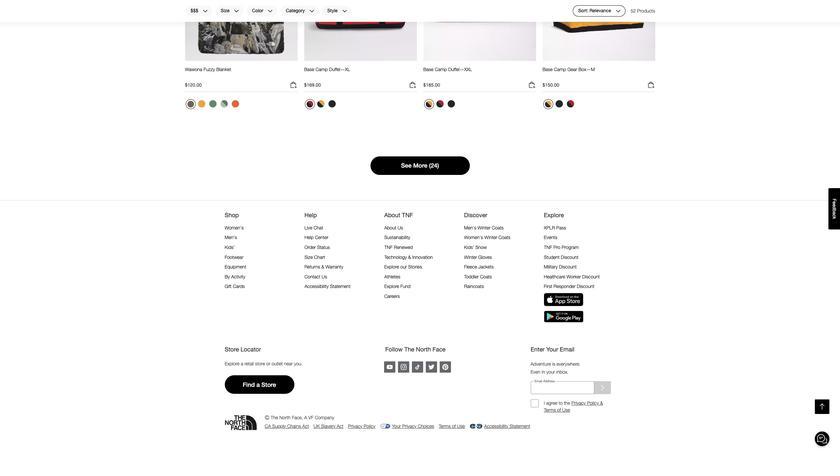 Task type: locate. For each thing, give the bounding box(es) containing it.
0 vertical spatial the
[[405, 346, 415, 354]]

0 horizontal spatial of
[[452, 424, 456, 430]]

52
[[631, 8, 636, 14]]

explore up athletes link
[[385, 264, 399, 270]]

first
[[544, 284, 553, 290]]

privacy inside 'link'
[[348, 424, 363, 430]]

1 vertical spatial your
[[392, 424, 401, 430]]

1 vertical spatial the
[[271, 416, 278, 421]]

xplr pass link
[[544, 225, 567, 231]]

1 horizontal spatial use
[[563, 408, 570, 414]]

of right choices
[[452, 424, 456, 430]]

None checkbox
[[531, 400, 539, 408]]

tnf for about tnf
[[385, 245, 393, 250]]

tnf red/tnf black image
[[437, 100, 444, 108], [567, 100, 574, 108], [307, 101, 313, 108]]

2 help from the top
[[305, 235, 314, 241]]

address
[[544, 380, 555, 384]]

0 horizontal spatial base
[[304, 67, 314, 72]]

1 horizontal spatial kids'
[[464, 245, 474, 250]]

3 base from the left
[[543, 67, 553, 72]]

2 horizontal spatial tnf
[[544, 245, 553, 250]]

size inside dropdown button
[[221, 8, 230, 13]]

follow us on instagram image
[[401, 365, 407, 371]]

0 vertical spatial coats
[[492, 225, 504, 231]]

camp up $185.00
[[435, 67, 447, 72]]

about up the 'sustainability' link
[[385, 225, 397, 231]]

Summit Gold/TNF Black radio
[[316, 99, 326, 109], [424, 99, 434, 109]]

privacy for privacy policy
[[348, 424, 363, 430]]

men's winter coats
[[464, 225, 504, 231]]

0 horizontal spatial us
[[322, 274, 327, 280]]

act right the slavery
[[337, 424, 344, 430]]

base camp duffel—xl image
[[304, 0, 417, 61]]

0 horizontal spatial women's
[[225, 225, 244, 231]]

camp inside base camp duffel—xxl button
[[435, 67, 447, 72]]

1 horizontal spatial summit gold/tnf black image
[[545, 101, 552, 108]]

0 vertical spatial women's
[[225, 225, 244, 231]]

by
[[225, 274, 230, 280]]

north for face
[[416, 346, 431, 354]]

your right enter
[[547, 346, 559, 354]]

policy inside privacy policy & terms of use
[[587, 401, 599, 407]]

store
[[225, 346, 239, 354], [262, 382, 276, 389]]

wawona fuzzy blanket
[[185, 67, 231, 72]]

women's up men's link
[[225, 225, 244, 231]]

tnf black/tnf white image
[[448, 100, 455, 108]]

1 horizontal spatial base
[[424, 67, 434, 72]]

privacy inside privacy policy & terms of use
[[572, 401, 586, 407]]

2 vertical spatial a
[[257, 382, 260, 389]]

explore left retail
[[225, 362, 240, 367]]

falcon brown conrads notes print image
[[187, 101, 194, 108]]

women's up kids' snow
[[464, 235, 483, 241]]

e up b
[[832, 204, 838, 207]]

0 horizontal spatial tnf red/tnf black image
[[307, 101, 313, 108]]

1 horizontal spatial north
[[416, 346, 431, 354]]

0 horizontal spatial size
[[221, 8, 230, 13]]

about up about us
[[385, 212, 401, 219]]

camp inside base camp duffel—xl button
[[316, 67, 328, 72]]

summit gold/tnf black radio down $185.00
[[424, 99, 434, 109]]

0 horizontal spatial north
[[280, 416, 291, 421]]

1 horizontal spatial a
[[257, 382, 260, 389]]

raincoats link
[[464, 284, 484, 290]]

technology
[[385, 255, 407, 260]]

women's link
[[225, 225, 244, 231]]

1 vertical spatial us
[[322, 274, 327, 280]]

1 horizontal spatial policy
[[587, 401, 599, 407]]

returns
[[305, 264, 320, 270]]

e up d
[[832, 202, 838, 204]]

athletes link
[[385, 274, 401, 280]]

$$$ button
[[185, 5, 213, 17]]

explore for explore our stories
[[385, 264, 399, 270]]

help down live at the left of the page
[[305, 235, 314, 241]]

status
[[317, 245, 330, 250]]

north up the ca supply chains act
[[280, 416, 291, 421]]

footwear link
[[225, 255, 244, 260]]

1 vertical spatial winter
[[485, 235, 498, 241]]

base up "$169.00" on the left
[[304, 67, 314, 72]]

camp inside base camp gear box—m button
[[554, 67, 567, 72]]

accessibility
[[305, 284, 329, 290], [484, 424, 509, 430]]

0 vertical spatial accessibility
[[305, 284, 329, 290]]

terms down agree
[[544, 408, 556, 414]]

wawona
[[185, 67, 202, 72]]

privacy right uk slavery act
[[348, 424, 363, 430]]

1 vertical spatial about
[[385, 225, 397, 231]]

a right find
[[257, 382, 260, 389]]

2 act from the left
[[337, 424, 344, 430]]

policy inside 'link'
[[364, 424, 376, 430]]

tnf red/tnf black radio down "$169.00" on the left
[[305, 99, 315, 109]]

summit gold/tnf black image left tnf black/tnf white image
[[317, 100, 325, 108]]

men's down discover
[[464, 225, 477, 231]]

1 vertical spatial coats
[[499, 235, 511, 241]]

a up k
[[832, 212, 838, 215]]

size down order
[[305, 255, 313, 260]]

tnf pro program link
[[544, 245, 579, 250]]

blanket
[[216, 67, 231, 72]]

0 vertical spatial email
[[560, 346, 575, 354]]

0 vertical spatial men's
[[464, 225, 477, 231]]

email down even at the bottom right of page
[[535, 380, 543, 384]]

the north face home page image
[[225, 416, 257, 431]]

size button
[[215, 5, 244, 17]]

base up $185.00
[[424, 67, 434, 72]]

tnf left pro at bottom
[[544, 245, 553, 250]]

sort: relevance
[[579, 8, 612, 13]]

winter for men's
[[478, 225, 491, 231]]

0 horizontal spatial men's
[[225, 235, 237, 241]]

coats up the women's winter coats link
[[492, 225, 504, 231]]

tnf renewed
[[385, 245, 413, 250]]

kids' left snow
[[464, 245, 474, 250]]

the for follow
[[405, 346, 415, 354]]

accessibility statement
[[305, 284, 351, 290], [484, 424, 531, 430]]

of inside privacy policy & terms of use
[[558, 408, 561, 414]]

coats down men's winter coats
[[499, 235, 511, 241]]

or
[[267, 362, 271, 367]]

explore
[[544, 212, 564, 219], [385, 264, 399, 270], [385, 284, 399, 290], [225, 362, 240, 367]]

base camp duffel—xxl
[[424, 67, 472, 72]]

1 kids' from the left
[[225, 245, 235, 250]]

1 horizontal spatial of
[[558, 408, 561, 414]]

1 vertical spatial accessibility statement link
[[470, 423, 531, 431]]

1 vertical spatial use
[[457, 424, 465, 430]]

1 horizontal spatial camp
[[435, 67, 447, 72]]

2 camp from the left
[[435, 67, 447, 72]]

camp left the gear
[[554, 67, 567, 72]]

us for contact us
[[322, 274, 327, 280]]

base camp duffel—xxl image
[[424, 0, 536, 61]]

summit gold/tnf black image inside radio
[[545, 101, 552, 108]]

0 vertical spatial us
[[398, 225, 403, 231]]

first responder discount
[[544, 284, 595, 290]]

0 vertical spatial store
[[225, 346, 239, 354]]

camp left "duffel—xl"
[[316, 67, 328, 72]]

your left choices
[[392, 424, 401, 430]]

$120.00 button
[[185, 81, 298, 92]]

healthcare worker discount link
[[544, 274, 600, 280]]

TNF Black/TNF Black radio
[[554, 99, 565, 109]]

1 vertical spatial terms
[[439, 424, 451, 430]]

0 horizontal spatial policy
[[364, 424, 376, 430]]

uk slavery act
[[314, 424, 344, 430]]

north left face
[[416, 346, 431, 354]]

1 horizontal spatial women's
[[464, 235, 483, 241]]

$choose color$ option group for $185.00
[[424, 99, 457, 112]]

0 vertical spatial terms
[[544, 408, 556, 414]]

0 horizontal spatial a
[[241, 362, 243, 367]]

color
[[252, 8, 264, 13]]

about for about tnf
[[385, 212, 401, 219]]

ca supply chains act link
[[265, 423, 309, 431]]

adventure is everywhere. even in your inbox.
[[531, 362, 581, 375]]

1 horizontal spatial accessibility
[[484, 424, 509, 430]]

0 horizontal spatial act
[[302, 424, 309, 430]]

is
[[553, 362, 556, 368]]

use
[[563, 408, 570, 414], [457, 424, 465, 430]]

summit gold/tnf black image left tnf black/tnf black image
[[545, 101, 552, 108]]

0 horizontal spatial email
[[535, 380, 543, 384]]

women's
[[225, 225, 244, 231], [464, 235, 483, 241]]

f
[[832, 199, 838, 202]]

1 horizontal spatial the
[[405, 346, 415, 354]]

kids' down men's link
[[225, 245, 235, 250]]

base camp duffel—xxl button
[[424, 67, 472, 79]]

size chart link
[[305, 255, 325, 260]]

summit gold geodome print image
[[198, 100, 205, 108]]

women's winter coats link
[[464, 235, 511, 241]]

size right $$$ dropdown button
[[221, 8, 230, 13]]

military discount
[[544, 264, 577, 270]]

1 horizontal spatial store
[[262, 382, 276, 389]]

us for about us
[[398, 225, 403, 231]]

coats down jackets
[[480, 274, 492, 280]]

2 vertical spatial &
[[601, 401, 603, 407]]

0 vertical spatial statement
[[330, 284, 351, 290]]

1 vertical spatial &
[[322, 264, 324, 270]]

of down i agree to the
[[558, 408, 561, 414]]

0 vertical spatial help
[[305, 212, 317, 219]]

3 camp from the left
[[554, 67, 567, 72]]

2 horizontal spatial base
[[543, 67, 553, 72]]

$choose color$ option group
[[185, 99, 241, 112], [304, 99, 338, 112], [424, 99, 457, 112], [543, 99, 577, 112]]

store left "locator"
[[225, 346, 239, 354]]

size for size chart
[[305, 255, 313, 260]]

privacy left choices
[[402, 424, 417, 430]]

1 help from the top
[[305, 212, 317, 219]]

terms right choices
[[439, 424, 451, 430]]

summit gold/tnf black radio left tnf black/tnf white image
[[316, 99, 326, 109]]

base camp gear box—m button
[[543, 67, 595, 79]]

ⓒ
[[265, 416, 270, 421]]

52 products
[[631, 8, 656, 14]]

tnf
[[402, 212, 413, 219], [385, 245, 393, 250], [544, 245, 553, 250]]

0 horizontal spatial camp
[[316, 67, 328, 72]]

coats for men's winter coats
[[492, 225, 504, 231]]

tnf red/tnf black image inside option
[[567, 100, 574, 108]]

1 horizontal spatial men's
[[464, 225, 477, 231]]

a left retail
[[241, 362, 243, 367]]

1 vertical spatial size
[[305, 255, 313, 260]]

winter down men's winter coats
[[485, 235, 498, 241]]

2 horizontal spatial a
[[832, 212, 838, 215]]

1 vertical spatial help
[[305, 235, 314, 241]]

snow
[[476, 245, 487, 250]]

tnf red/tnf black image right summit gold/tnf black icon
[[437, 100, 444, 108]]

52 products status
[[631, 5, 656, 17]]

tnf red/tnf black radio right summit gold/tnf black icon
[[435, 99, 446, 109]]

tnf up about us
[[402, 212, 413, 219]]

size chart
[[305, 255, 325, 260]]

help up live at the left of the page
[[305, 212, 317, 219]]

1 horizontal spatial tnf red/tnf black image
[[437, 100, 444, 108]]

new taupe green/sulphur moss image
[[209, 100, 217, 108]]

1 vertical spatial accessibility
[[484, 424, 509, 430]]

tnf red/tnf black image right tnf black/tnf black radio
[[567, 100, 574, 108]]

Summit Gold/TNF Black radio
[[544, 99, 554, 109]]

0 vertical spatial about
[[385, 212, 401, 219]]

us up sustainability
[[398, 225, 403, 231]]

tnf red/tnf black image down "$169.00" on the left
[[307, 101, 313, 108]]

1 horizontal spatial size
[[305, 255, 313, 260]]

0 horizontal spatial store
[[225, 346, 239, 354]]

statement
[[330, 284, 351, 290], [510, 424, 531, 430]]

the right ⓒ
[[271, 416, 278, 421]]

military discount link
[[544, 264, 577, 270]]

1 $choose color$ option group from the left
[[185, 99, 241, 112]]

us down returns & warranty 'link'
[[322, 274, 327, 280]]

0 horizontal spatial terms
[[439, 424, 451, 430]]

1 about from the top
[[385, 212, 401, 219]]

2 kids' from the left
[[464, 245, 474, 250]]

toddler coats
[[464, 274, 492, 280]]

by activity
[[225, 274, 245, 280]]

1 horizontal spatial &
[[408, 255, 411, 260]]

winter up fleece
[[464, 255, 477, 260]]

follow us on twitter image
[[429, 365, 435, 371]]

summit gold/tnf black image
[[317, 100, 325, 108], [545, 101, 552, 108]]

4 $choose color$ option group from the left
[[543, 99, 577, 112]]

$choose color$ option group for $150.00
[[543, 99, 577, 112]]

0 vertical spatial &
[[408, 255, 411, 260]]

1 vertical spatial a
[[241, 362, 243, 367]]

a for explore a retail store or outlet near you.
[[241, 362, 243, 367]]

coats for women's winter coats
[[499, 235, 511, 241]]

base up $150.00
[[543, 67, 553, 72]]

0 vertical spatial winter
[[478, 225, 491, 231]]

0 vertical spatial a
[[832, 212, 838, 215]]

men's link
[[225, 235, 237, 241]]

privacy right the
[[572, 401, 586, 407]]

privacy
[[572, 401, 586, 407], [348, 424, 363, 430], [402, 424, 417, 430]]

1 vertical spatial north
[[280, 416, 291, 421]]

2 base from the left
[[424, 67, 434, 72]]

tnf up technology
[[385, 245, 393, 250]]

women's for women's link
[[225, 225, 244, 231]]

chat
[[314, 225, 323, 231]]

explore for explore fund
[[385, 284, 399, 290]]

discount up healthcare worker discount link
[[559, 264, 577, 270]]

terms of use link
[[439, 423, 465, 431]]

wawona fuzzy blanket image
[[185, 0, 298, 61]]

1 horizontal spatial email
[[560, 346, 575, 354]]

chains
[[287, 424, 301, 430]]

email up everywhere.
[[560, 346, 575, 354]]

men's up the kids' link
[[225, 235, 237, 241]]

adventure
[[531, 362, 551, 368]]

0 horizontal spatial use
[[457, 424, 465, 430]]

power orange water distortion print/power orange image
[[232, 100, 239, 108]]

raincoats
[[464, 284, 484, 290]]

2 horizontal spatial privacy
[[572, 401, 586, 407]]

1 camp from the left
[[316, 67, 328, 72]]

by activity link
[[225, 274, 245, 280]]

1 base from the left
[[304, 67, 314, 72]]

Falcon Brown Conrads Notes Print radio
[[186, 99, 196, 109]]

$$$
[[191, 8, 198, 13]]

winter up the women's winter coats link
[[478, 225, 491, 231]]

chart
[[314, 255, 325, 260]]

0 vertical spatial use
[[563, 408, 570, 414]]

women's winter coats
[[464, 235, 511, 241]]

0 horizontal spatial privacy
[[348, 424, 363, 430]]

contact
[[305, 274, 321, 280]]

shop
[[225, 212, 239, 219]]

i
[[544, 401, 545, 407]]

1 vertical spatial email
[[535, 380, 543, 384]]

accessibility statement link
[[305, 284, 351, 290], [470, 423, 531, 431]]

3 $choose color$ option group from the left
[[424, 99, 457, 112]]

base
[[304, 67, 314, 72], [424, 67, 434, 72], [543, 67, 553, 72]]

0 horizontal spatial accessibility statement
[[305, 284, 351, 290]]

act down a
[[302, 424, 309, 430]]

1 vertical spatial of
[[452, 424, 456, 430]]

explore up careers link
[[385, 284, 399, 290]]

2 horizontal spatial &
[[601, 401, 603, 407]]

TNF Red/TNF Black radio
[[435, 99, 446, 109], [305, 99, 315, 109]]

winter
[[478, 225, 491, 231], [485, 235, 498, 241], [464, 255, 477, 260]]

store right find
[[262, 382, 276, 389]]

contact us
[[305, 274, 327, 280]]

explore up xplr pass link in the right of the page
[[544, 212, 564, 219]]

c
[[832, 215, 838, 217]]

slavery
[[321, 424, 336, 430]]

1 vertical spatial accessibility statement
[[484, 424, 531, 430]]

0 horizontal spatial &
[[322, 264, 324, 270]]

email
[[560, 346, 575, 354], [535, 380, 543, 384]]

1 horizontal spatial act
[[337, 424, 344, 430]]

base for base camp duffel—xxl
[[424, 67, 434, 72]]

1 horizontal spatial tnf red/tnf black radio
[[435, 99, 446, 109]]

tnf renewed link
[[385, 245, 413, 250]]

1 vertical spatial store
[[262, 382, 276, 389]]

your privacy choices
[[392, 424, 434, 430]]

style
[[328, 8, 338, 13]]

0 vertical spatial your
[[547, 346, 559, 354]]

technology & innovation link
[[385, 255, 433, 260]]

0 horizontal spatial tnf
[[385, 245, 393, 250]]

$150.00
[[543, 82, 560, 88]]

the right "follow"
[[405, 346, 415, 354]]

0 horizontal spatial the
[[271, 416, 278, 421]]

0 vertical spatial north
[[416, 346, 431, 354]]

google play button scaled image
[[544, 312, 584, 323]]

your
[[547, 370, 555, 375]]

2 horizontal spatial tnf red/tnf black image
[[567, 100, 574, 108]]

live chat
[[305, 225, 323, 231]]

2 about from the top
[[385, 225, 397, 231]]

jackets
[[479, 264, 494, 270]]

2 $choose color$ option group from the left
[[304, 99, 338, 112]]

order
[[305, 245, 316, 250]]



Task type: vqa. For each thing, say whether or not it's contained in the screenshot.
TNF to the middle
yes



Task type: describe. For each thing, give the bounding box(es) containing it.
explore for explore a retail store or outlet near you.
[[225, 362, 240, 367]]

$150.00 button
[[543, 81, 656, 92]]

Summit Gold Geodome Print radio
[[196, 99, 207, 109]]

a for find a store
[[257, 382, 260, 389]]

duffel—xxl
[[449, 67, 472, 72]]

privacy policy link
[[348, 423, 376, 431]]

a
[[304, 416, 307, 421]]

policy for privacy policy & terms of use
[[587, 401, 599, 407]]

$choose color$ option group for $120.00
[[185, 99, 241, 112]]

company
[[315, 416, 335, 421]]

footwear
[[225, 255, 244, 260]]

near
[[284, 362, 293, 367]]

style button
[[322, 5, 352, 17]]

1 horizontal spatial tnf
[[402, 212, 413, 219]]

winter for women's
[[485, 235, 498, 241]]

explore our stories
[[385, 264, 422, 270]]

apple store image
[[544, 294, 584, 307]]

d
[[832, 207, 838, 210]]

kids' for kids' snow
[[464, 245, 474, 250]]

program
[[562, 245, 579, 250]]

wawona fuzzy blanket button
[[185, 67, 231, 79]]

i agree to the
[[544, 401, 572, 407]]

1 horizontal spatial summit gold/tnf black radio
[[424, 99, 434, 109]]

tnf black/tnf white image
[[329, 100, 336, 108]]

1 horizontal spatial accessibility statement
[[484, 424, 531, 430]]

& for technology
[[408, 255, 411, 260]]

Dark Sage Fossil Fern Print/Misty Sage radio
[[219, 99, 229, 109]]

summit gold/tnf black image
[[426, 101, 433, 108]]

dark sage fossil fern print/misty sage image
[[221, 100, 228, 108]]

uk
[[314, 424, 320, 430]]

gift cards
[[225, 284, 245, 290]]

winter gloves
[[464, 255, 492, 260]]

camp for gear
[[554, 67, 567, 72]]

women's for women's winter coats
[[464, 235, 483, 241]]

vf
[[309, 416, 314, 421]]

help for help
[[305, 212, 317, 219]]

sustainability
[[385, 235, 410, 241]]

2 e from the top
[[832, 204, 838, 207]]

0 horizontal spatial tnf red/tnf black radio
[[305, 99, 315, 109]]

email address
[[535, 380, 555, 384]]

fleece jackets
[[464, 264, 494, 270]]

New Taupe Green/Sulphur Moss radio
[[208, 99, 218, 109]]

Email Address text field
[[531, 382, 595, 395]]

products
[[638, 8, 656, 14]]

kids' link
[[225, 245, 235, 250]]

student discount
[[544, 255, 579, 260]]

0 horizontal spatial summit gold/tnf black image
[[317, 100, 325, 108]]

privacy policy & terms of use
[[544, 401, 603, 414]]

cards
[[233, 284, 245, 290]]

& inside privacy policy & terms of use
[[601, 401, 603, 407]]

help center
[[305, 235, 329, 241]]

0 horizontal spatial your
[[392, 424, 401, 430]]

inbox.
[[557, 370, 569, 375]]

the for ⓒ
[[271, 416, 278, 421]]

xplr pass
[[544, 225, 567, 231]]

camp for duffel—xxl
[[435, 67, 447, 72]]

to
[[559, 401, 563, 407]]

policy for privacy policy
[[364, 424, 376, 430]]

center
[[315, 235, 329, 241]]

healthcare worker discount
[[544, 274, 600, 280]]

box—m
[[579, 67, 595, 72]]

men's for men's link
[[225, 235, 237, 241]]

returns & warranty
[[305, 264, 344, 270]]

0 horizontal spatial accessibility
[[305, 284, 329, 290]]

base for base camp gear box—m
[[543, 67, 553, 72]]

student
[[544, 255, 560, 260]]

2 vertical spatial winter
[[464, 255, 477, 260]]

tnf red/tnf black image for the leftmost tnf red/tnf black radio
[[307, 101, 313, 108]]

see more (24) main content
[[0, 0, 841, 415]]

the
[[564, 401, 571, 407]]

technology & innovation
[[385, 255, 433, 260]]

discount down program
[[561, 255, 579, 260]]

a inside button
[[832, 212, 838, 215]]

in
[[542, 370, 545, 375]]

1 horizontal spatial your
[[547, 346, 559, 354]]

TNF Red/TNF Black radio
[[565, 99, 576, 109]]

0 horizontal spatial statement
[[330, 284, 351, 290]]

xplr
[[544, 225, 555, 231]]

1 horizontal spatial statement
[[510, 424, 531, 430]]

about for about us
[[385, 225, 397, 231]]

$185.00
[[424, 82, 440, 88]]

your privacy choices link
[[380, 423, 434, 431]]

size for size
[[221, 8, 230, 13]]

TNF Black/TNF White radio
[[446, 99, 457, 109]]

toddler
[[464, 274, 479, 280]]

uk slavery act link
[[314, 423, 344, 431]]

Power Orange Water Distortion Print/Power Orange radio
[[230, 99, 241, 109]]

1 horizontal spatial accessibility statement link
[[470, 423, 531, 431]]

follow the north face
[[386, 346, 446, 354]]

find
[[243, 382, 255, 389]]

even
[[531, 370, 541, 375]]

of inside terms of use link
[[452, 424, 456, 430]]

kids' snow link
[[464, 245, 487, 250]]

base for base camp duffel—xl
[[304, 67, 314, 72]]

pro
[[554, 245, 561, 250]]

careers
[[385, 294, 400, 300]]

0 vertical spatial accessibility statement
[[305, 284, 351, 290]]

terms of use
[[439, 424, 465, 430]]

tnf red/tnf black image for right tnf red/tnf black radio
[[437, 100, 444, 108]]

category button
[[280, 5, 319, 17]]

use inside privacy policy & terms of use
[[563, 408, 570, 414]]

back to top image
[[819, 403, 827, 412]]

privacy for privacy policy & terms of use
[[572, 401, 586, 407]]

men's for men's winter coats
[[464, 225, 477, 231]]

follow us on youtube image
[[387, 365, 393, 371]]

tnf pro program
[[544, 245, 579, 250]]

tnf black/tnf black image
[[556, 100, 563, 108]]

explore for explore
[[544, 212, 564, 219]]

men's winter coats link
[[464, 225, 504, 231]]

north for face,
[[280, 416, 291, 421]]

toddler coats link
[[464, 274, 492, 280]]

$185.00 button
[[424, 81, 536, 92]]

camp for duffel—xl
[[316, 67, 328, 72]]

gloves
[[479, 255, 492, 260]]

discover
[[464, 212, 488, 219]]

agree
[[547, 401, 558, 407]]

store inside find a store link
[[262, 382, 276, 389]]

f e e d b a c k button
[[829, 188, 841, 230]]

TNF Black/TNF White radio
[[327, 99, 337, 109]]

tnf red/tnf black image for tnf red/tnf black option
[[567, 100, 574, 108]]

discount down "worker"
[[577, 284, 595, 290]]

1 act from the left
[[302, 424, 309, 430]]

duffel—xl
[[329, 67, 350, 72]]

about us
[[385, 225, 403, 231]]

kids' for the kids' link
[[225, 245, 235, 250]]

about us link
[[385, 225, 403, 231]]

see
[[401, 162, 412, 169]]

0 horizontal spatial summit gold/tnf black radio
[[316, 99, 326, 109]]

see more (24)
[[401, 162, 439, 169]]

category
[[286, 8, 305, 13]]

retail
[[245, 362, 254, 367]]

1 horizontal spatial privacy
[[402, 424, 417, 430]]

terms inside privacy policy & terms of use
[[544, 408, 556, 414]]

2 vertical spatial coats
[[480, 274, 492, 280]]

pass
[[557, 225, 567, 231]]

& for returns
[[322, 264, 324, 270]]

supply
[[272, 424, 286, 430]]

tnf for explore
[[544, 245, 553, 250]]

enter your email
[[531, 346, 575, 354]]

base camp gear box—m image
[[543, 0, 656, 61]]

store locator
[[225, 346, 261, 354]]

find a store
[[243, 382, 276, 389]]

$choose color$ option group for $169.00
[[304, 99, 338, 112]]

follow
[[386, 346, 403, 354]]

b
[[832, 210, 838, 212]]

privacy policy & terms of use link
[[544, 401, 603, 414]]

innovation
[[413, 255, 433, 260]]

fleece jackets link
[[464, 264, 494, 270]]

help for help center
[[305, 235, 314, 241]]

ca supply chains act
[[265, 424, 309, 430]]

more
[[414, 162, 428, 169]]

responder
[[554, 284, 576, 290]]

0 horizontal spatial accessibility statement link
[[305, 284, 351, 290]]

activity
[[231, 274, 245, 280]]

discount right "worker"
[[583, 274, 600, 280]]

follow us on pinterest image
[[443, 365, 448, 371]]

1 e from the top
[[832, 202, 838, 204]]

follow us on tiktok image
[[415, 365, 421, 371]]

events link
[[544, 235, 558, 241]]

athletes
[[385, 274, 401, 280]]



